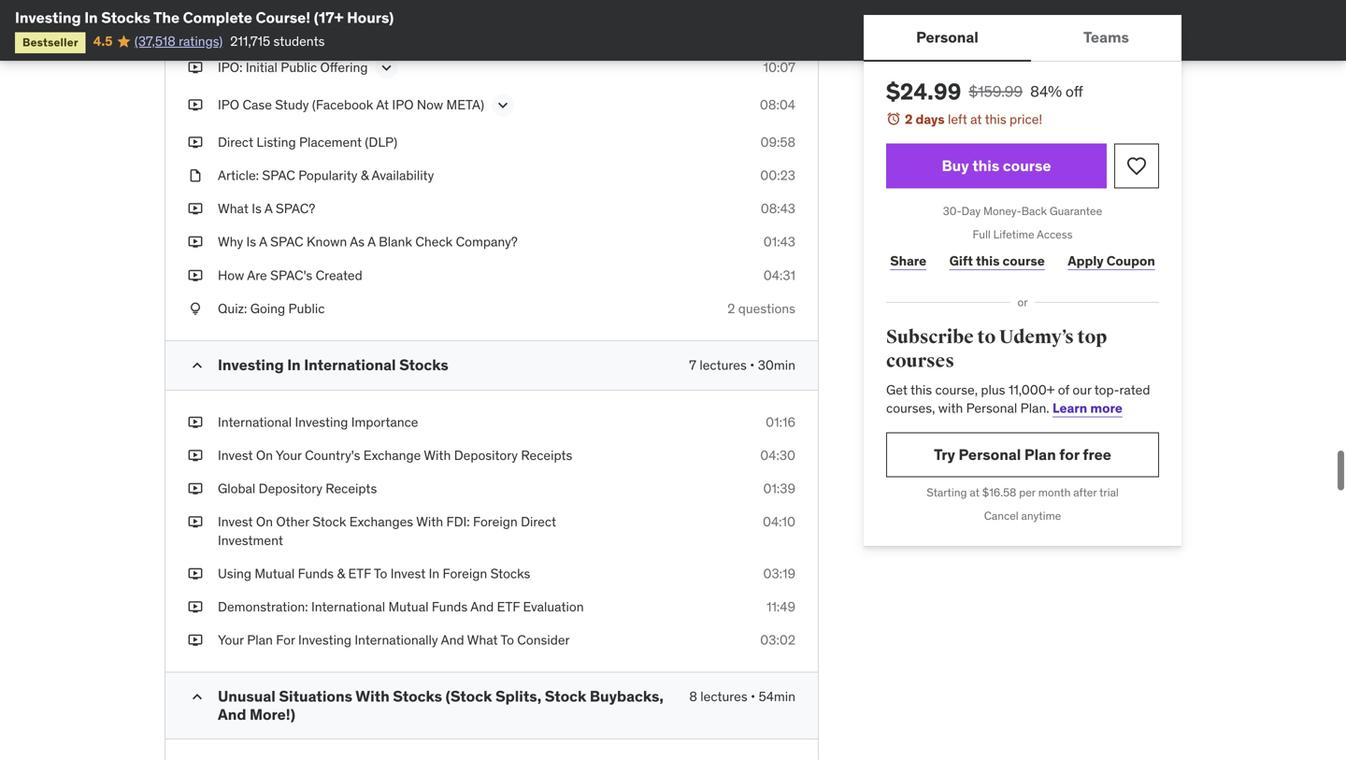 Task type: describe. For each thing, give the bounding box(es) containing it.
10:07
[[764, 59, 796, 76]]

small image
[[188, 688, 207, 707]]

price!
[[1010, 111, 1043, 128]]

try personal plan for free
[[935, 445, 1112, 464]]

7
[[690, 357, 697, 374]]

public for quiz: going public
[[289, 300, 325, 317]]

how
[[218, 267, 244, 284]]

our
[[1073, 381, 1092, 398]]

211,715 students
[[230, 33, 325, 49]]

subscribe
[[887, 326, 974, 349]]

personal inside button
[[917, 27, 979, 47]]

01:43
[[764, 234, 796, 250]]

(37,518 ratings)
[[135, 33, 223, 49]]

get
[[887, 381, 908, 398]]

introduction to the going public section
[[218, 26, 456, 42]]

exchanges
[[350, 514, 414, 531]]

2 ipo from the left
[[392, 96, 414, 113]]

splits,
[[496, 687, 542, 706]]

stock inside invest on other stock exchanges with fdi: foreign direct investment
[[313, 514, 346, 531]]

0 horizontal spatial funds
[[298, 565, 334, 582]]

1 vertical spatial mutual
[[389, 599, 429, 616]]

0 vertical spatial your
[[276, 447, 302, 464]]

after
[[1074, 485, 1098, 500]]

30min
[[758, 357, 796, 374]]

and inside unusual situations with stocks (stock splits, stock buybacks, and more!)
[[218, 705, 246, 724]]

& for availability
[[361, 167, 369, 184]]

gift this course link
[[946, 242, 1050, 280]]

blank
[[379, 234, 412, 250]]

subscribe to udemy's top courses
[[887, 326, 1108, 373]]

84%
[[1031, 82, 1063, 101]]

1 vertical spatial going
[[250, 300, 285, 317]]

fdi:
[[447, 514, 470, 531]]

free
[[1084, 445, 1112, 464]]

to
[[978, 326, 996, 349]]

demonstration: international mutual funds and etf evaluation
[[218, 599, 584, 616]]

foreign inside invest on other stock exchanges with fdi: foreign direct investment
[[473, 514, 518, 531]]

listing
[[257, 134, 296, 150]]

xsmall image for invest on your country's exchange with depository receipts
[[188, 447, 203, 465]]

on for your
[[256, 447, 273, 464]]

course for buy this course
[[1003, 156, 1052, 175]]

stocks inside unusual situations with stocks (stock splits, stock buybacks, and more!)
[[393, 687, 442, 706]]

starting at $16.58 per month after trial cancel anytime
[[927, 485, 1119, 523]]

1 vertical spatial to
[[374, 565, 388, 582]]

1 vertical spatial plan
[[247, 632, 273, 649]]

quiz:
[[218, 300, 247, 317]]

lectures for investing in international stocks
[[700, 357, 747, 374]]

01:16
[[766, 414, 796, 431]]

invest on your country's exchange with depository receipts
[[218, 447, 573, 464]]

1 vertical spatial and
[[441, 632, 464, 649]]

using mutual funds & etf to invest in foreign stocks
[[218, 565, 531, 582]]

1 vertical spatial international
[[218, 414, 292, 431]]

days
[[916, 111, 945, 128]]

popularity
[[299, 167, 358, 184]]

this down $159.99
[[986, 111, 1007, 128]]

global
[[218, 480, 256, 497]]

with for exchanges
[[416, 514, 444, 531]]

check
[[416, 234, 453, 250]]

learn more link
[[1053, 400, 1123, 417]]

1 horizontal spatial the
[[308, 26, 330, 42]]

investing up 'bestseller'
[[15, 8, 81, 27]]

ipo case study (facebook at ipo now meta)
[[218, 96, 485, 113]]

xsmall image for quiz:
[[188, 300, 203, 318]]

learn
[[1053, 400, 1088, 417]]

starting
[[927, 485, 968, 500]]

0 horizontal spatial the
[[153, 8, 180, 27]]

exchange
[[364, 447, 421, 464]]

a for spac
[[259, 234, 267, 250]]

share
[[891, 252, 927, 269]]

2 vertical spatial international
[[311, 599, 386, 616]]

7 lectures • 30min
[[690, 357, 796, 374]]

apply
[[1068, 252, 1104, 269]]

1 horizontal spatial depository
[[454, 447, 518, 464]]

study
[[275, 96, 309, 113]]

learn more
[[1053, 400, 1123, 417]]

2 xsmall image from the top
[[188, 96, 203, 114]]

0 vertical spatial going
[[333, 26, 368, 42]]

• for investing in international stocks
[[750, 357, 755, 374]]

2 horizontal spatial to
[[501, 632, 514, 649]]

investing in stocks the complete course! (17+ hours)
[[15, 8, 394, 27]]

udemy's
[[1000, 326, 1075, 349]]

buy
[[942, 156, 970, 175]]

full
[[973, 227, 991, 242]]

stock inside unusual situations with stocks (stock splits, stock buybacks, and more!)
[[545, 687, 587, 706]]

xsmall image for invest
[[188, 513, 203, 532]]

2 vertical spatial personal
[[959, 445, 1022, 464]]

a right as
[[368, 234, 376, 250]]

2 vertical spatial invest
[[391, 565, 426, 582]]

03:19
[[764, 565, 796, 582]]

top-
[[1095, 381, 1120, 398]]

1 vertical spatial depository
[[259, 480, 323, 497]]

spac?
[[276, 200, 315, 217]]

0 vertical spatial spac
[[262, 167, 295, 184]]

211,715
[[230, 33, 270, 49]]

xsmall image for global
[[188, 480, 203, 498]]

(17+
[[314, 8, 344, 27]]

03:02
[[761, 632, 796, 649]]

share button
[[887, 242, 931, 280]]

1 vertical spatial funds
[[432, 599, 468, 616]]

1 vertical spatial foreign
[[443, 565, 488, 582]]

meta)
[[447, 96, 485, 113]]

1 horizontal spatial plan
[[1025, 445, 1057, 464]]

spac's
[[270, 267, 313, 284]]

01:39
[[764, 480, 796, 497]]

xsmall image for using mutual funds & etf to invest in foreign stocks
[[188, 565, 203, 583]]

xsmall image for article:
[[188, 166, 203, 185]]

investing right small image
[[218, 355, 284, 375]]

public for ipo: initial public offering
[[281, 59, 317, 76]]

investing up the country's
[[295, 414, 348, 431]]

show lecture description image for ipo: initial public offering
[[377, 58, 396, 77]]

why
[[218, 234, 243, 250]]

stocks up evaluation
[[491, 565, 531, 582]]

2 questions
[[728, 300, 796, 317]]

what is a spac?
[[218, 200, 315, 217]]

global depository receipts
[[218, 480, 377, 497]]

complete
[[183, 8, 252, 27]]

invest for invest on other stock exchanges with fdi: foreign direct investment
[[218, 514, 253, 531]]

created
[[316, 267, 363, 284]]

month
[[1039, 485, 1071, 500]]

as
[[350, 234, 365, 250]]

direct listing placement (dlp)
[[218, 134, 398, 150]]

offering
[[320, 59, 368, 76]]

11,000+
[[1009, 381, 1056, 398]]

course for gift this course
[[1003, 252, 1046, 269]]

gift
[[950, 252, 974, 269]]

demonstration:
[[218, 599, 308, 616]]

buy this course button
[[887, 144, 1108, 189]]

investment
[[218, 532, 283, 549]]

(facebook
[[312, 96, 374, 113]]

this for gift
[[977, 252, 1000, 269]]

country's
[[305, 447, 361, 464]]

ipo:
[[218, 59, 243, 76]]



Task type: locate. For each thing, give the bounding box(es) containing it.
going down are at the top of the page
[[250, 300, 285, 317]]

course inside the gift this course link
[[1003, 252, 1046, 269]]

evaluation
[[523, 599, 584, 616]]

what up why
[[218, 200, 249, 217]]

receipts
[[521, 447, 573, 464], [326, 480, 377, 497]]

international up global
[[218, 414, 292, 431]]

are
[[247, 267, 267, 284]]

0 vertical spatial course
[[1003, 156, 1052, 175]]

this right gift
[[977, 252, 1000, 269]]

course!
[[256, 8, 311, 27]]

access
[[1038, 227, 1073, 242]]

2 vertical spatial in
[[429, 565, 440, 582]]

wishlist image
[[1126, 155, 1149, 177]]

your down demonstration:
[[218, 632, 244, 649]]

and
[[471, 599, 494, 616], [441, 632, 464, 649], [218, 705, 246, 724]]

with right situations
[[356, 687, 390, 706]]

etf
[[348, 565, 371, 582], [497, 599, 520, 616]]

1 vertical spatial at
[[970, 485, 980, 500]]

xsmall image for your
[[188, 631, 203, 650]]

funds down other
[[298, 565, 334, 582]]

this for get
[[911, 381, 933, 398]]

xsmall image
[[188, 58, 203, 77], [188, 266, 203, 285], [188, 447, 203, 465], [188, 565, 203, 583], [188, 598, 203, 617]]

10 xsmall image from the top
[[188, 513, 203, 532]]

this for buy
[[973, 156, 1000, 175]]

0 vertical spatial &
[[361, 167, 369, 184]]

6 xsmall image from the top
[[188, 233, 203, 251]]

money-
[[984, 204, 1022, 219]]

2 vertical spatial and
[[218, 705, 246, 724]]

1 horizontal spatial funds
[[432, 599, 468, 616]]

0 vertical spatial is
[[252, 200, 262, 217]]

coupon
[[1107, 252, 1156, 269]]

0 horizontal spatial plan
[[247, 632, 273, 649]]

2 course from the top
[[1003, 252, 1046, 269]]

1 on from the top
[[256, 447, 273, 464]]

0 vertical spatial personal
[[917, 27, 979, 47]]

now
[[417, 96, 443, 113]]

8 xsmall image from the top
[[188, 413, 203, 432]]

depository up other
[[259, 480, 323, 497]]

2 on from the top
[[256, 514, 273, 531]]

courses
[[887, 350, 955, 373]]

investing right for
[[298, 632, 352, 649]]

on inside invest on other stock exchanges with fdi: foreign direct investment
[[256, 514, 273, 531]]

0 horizontal spatial your
[[218, 632, 244, 649]]

1 vertical spatial lectures
[[701, 689, 748, 705]]

& for etf
[[337, 565, 345, 582]]

1 vertical spatial stock
[[545, 687, 587, 706]]

xsmall image down small image
[[188, 447, 203, 465]]

funds up internationally
[[432, 599, 468, 616]]

invest up global
[[218, 447, 253, 464]]

2 for 2 questions
[[728, 300, 736, 317]]

xsmall image for why
[[188, 233, 203, 251]]

with inside unusual situations with stocks (stock splits, stock buybacks, and more!)
[[356, 687, 390, 706]]

spac up the how are spac's created at the top left
[[270, 234, 304, 250]]

small image
[[188, 356, 207, 375]]

54min
[[759, 689, 796, 705]]

04:31
[[764, 267, 796, 284]]

xsmall image for demonstration: international mutual funds and etf evaluation
[[188, 598, 203, 617]]

0 horizontal spatial mutual
[[255, 565, 295, 582]]

0 horizontal spatial depository
[[259, 480, 323, 497]]

0 vertical spatial direct
[[218, 134, 253, 150]]

course down lifetime
[[1003, 252, 1046, 269]]

off
[[1066, 82, 1084, 101]]

mutual up internationally
[[389, 599, 429, 616]]

0 vertical spatial receipts
[[521, 447, 573, 464]]

unusual situations with stocks (stock splits, stock buybacks, and more!)
[[218, 687, 664, 724]]

0 vertical spatial 2
[[905, 111, 913, 128]]

invest up investment
[[218, 514, 253, 531]]

course inside buy this course button
[[1003, 156, 1052, 175]]

1 horizontal spatial in
[[287, 355, 301, 375]]

2 horizontal spatial in
[[429, 565, 440, 582]]

lectures for unusual situations with stocks (stock splits, stock buybacks, and more!)
[[701, 689, 748, 705]]

personal
[[917, 27, 979, 47], [967, 400, 1018, 417], [959, 445, 1022, 464]]

plan left 'for'
[[1025, 445, 1057, 464]]

xsmall image left using
[[188, 565, 203, 583]]

0 vertical spatial with
[[424, 447, 451, 464]]

invest inside invest on other stock exchanges with fdi: foreign direct investment
[[218, 514, 253, 531]]

is for what
[[252, 200, 262, 217]]

of
[[1059, 381, 1070, 398]]

0 horizontal spatial receipts
[[326, 480, 377, 497]]

1 vertical spatial &
[[337, 565, 345, 582]]

0 vertical spatial funds
[[298, 565, 334, 582]]

1 vertical spatial show lecture description image
[[494, 96, 513, 114]]

xsmall image for how are spac's created
[[188, 266, 203, 285]]

1 vertical spatial receipts
[[326, 480, 377, 497]]

1 vertical spatial on
[[256, 514, 273, 531]]

0 vertical spatial lectures
[[700, 357, 747, 374]]

and right internationally
[[441, 632, 464, 649]]

1 horizontal spatial mutual
[[389, 599, 429, 616]]

your up the global depository receipts
[[276, 447, 302, 464]]

to up demonstration: international mutual funds and etf evaluation
[[374, 565, 388, 582]]

0 vertical spatial depository
[[454, 447, 518, 464]]

0 vertical spatial mutual
[[255, 565, 295, 582]]

xsmall image for direct
[[188, 133, 203, 152]]

show lecture description image up at
[[377, 58, 396, 77]]

in up 4.5
[[84, 8, 98, 27]]

0 horizontal spatial to
[[292, 26, 306, 42]]

public left section
[[372, 26, 408, 42]]

personal inside get this course, plus 11,000+ of our top-rated courses, with personal plan.
[[967, 400, 1018, 417]]

1 horizontal spatial stock
[[545, 687, 587, 706]]

0 vertical spatial international
[[304, 355, 396, 375]]

xsmall image left how
[[188, 266, 203, 285]]

show lecture description image
[[377, 58, 396, 77], [494, 96, 513, 114]]

ipo right at
[[392, 96, 414, 113]]

is for why
[[247, 234, 256, 250]]

availability
[[372, 167, 434, 184]]

0 horizontal spatial stock
[[313, 514, 346, 531]]

for
[[1060, 445, 1080, 464]]

$24.99
[[887, 78, 962, 106]]

stocks up importance
[[399, 355, 449, 375]]

to left "consider"
[[501, 632, 514, 649]]

3 xsmall image from the top
[[188, 447, 203, 465]]

5 xsmall image from the top
[[188, 200, 203, 218]]

1 vertical spatial your
[[218, 632, 244, 649]]

• for unusual situations with stocks (stock splits, stock buybacks, and more!)
[[751, 689, 756, 705]]

$24.99 $159.99 84% off
[[887, 78, 1084, 106]]

0 horizontal spatial etf
[[348, 565, 371, 582]]

• left 30min
[[750, 357, 755, 374]]

&
[[361, 167, 369, 184], [337, 565, 345, 582]]

7 xsmall image from the top
[[188, 300, 203, 318]]

0 vertical spatial foreign
[[473, 514, 518, 531]]

foreign down fdi:
[[443, 565, 488, 582]]

4.5
[[93, 33, 113, 49]]

0 vertical spatial •
[[750, 357, 755, 374]]

teams button
[[1032, 15, 1182, 60]]

9 xsmall image from the top
[[188, 480, 203, 498]]

and right small icon
[[218, 705, 246, 724]]

0 horizontal spatial &
[[337, 565, 345, 582]]

1 horizontal spatial show lecture description image
[[494, 96, 513, 114]]

1 horizontal spatial receipts
[[521, 447, 573, 464]]

spac down listing
[[262, 167, 295, 184]]

personal up $24.99
[[917, 27, 979, 47]]

on up the global depository receipts
[[256, 447, 273, 464]]

00:23
[[761, 167, 796, 184]]

etf left evaluation
[[497, 599, 520, 616]]

with
[[939, 400, 964, 417]]

public down spac's
[[289, 300, 325, 317]]

left
[[948, 111, 968, 128]]

1 horizontal spatial etf
[[497, 599, 520, 616]]

2 vertical spatial with
[[356, 687, 390, 706]]

0 vertical spatial invest
[[218, 447, 253, 464]]

with right the exchange
[[424, 447, 451, 464]]

depository
[[454, 447, 518, 464], [259, 480, 323, 497]]

0 vertical spatial in
[[84, 8, 98, 27]]

with inside invest on other stock exchanges with fdi: foreign direct investment
[[416, 514, 444, 531]]

on for other
[[256, 514, 273, 531]]

2 vertical spatial public
[[289, 300, 325, 317]]

ratings)
[[179, 33, 223, 49]]

funds
[[298, 565, 334, 582], [432, 599, 468, 616]]

alarm image
[[887, 111, 902, 126]]

2 right alarm image
[[905, 111, 913, 128]]

show lecture description image for ipo case study (facebook at ipo now meta)
[[494, 96, 513, 114]]

a for spac?
[[265, 200, 273, 217]]

ipo: initial public offering
[[218, 59, 368, 76]]

plus
[[982, 381, 1006, 398]]

3 xsmall image from the top
[[188, 133, 203, 152]]

plan left for
[[247, 632, 273, 649]]

rated
[[1120, 381, 1151, 398]]

0 horizontal spatial what
[[218, 200, 249, 217]]

apply coupon
[[1068, 252, 1156, 269]]

the up (37,518
[[153, 8, 180, 27]]

04:10
[[763, 514, 796, 531]]

in
[[84, 8, 98, 27], [287, 355, 301, 375], [429, 565, 440, 582]]

0 horizontal spatial in
[[84, 8, 98, 27]]

xsmall image left demonstration:
[[188, 598, 203, 617]]

show lecture description image right meta)
[[494, 96, 513, 114]]

the up offering
[[308, 26, 330, 42]]

with
[[424, 447, 451, 464], [416, 514, 444, 531], [356, 687, 390, 706]]

international down using mutual funds & etf to invest in foreign stocks
[[311, 599, 386, 616]]

0 horizontal spatial direct
[[218, 134, 253, 150]]

going up offering
[[333, 26, 368, 42]]

1 vertical spatial public
[[281, 59, 317, 76]]

mutual up demonstration:
[[255, 565, 295, 582]]

1 vertical spatial spac
[[270, 234, 304, 250]]

ipo left case on the left top of page
[[218, 96, 240, 113]]

students
[[274, 33, 325, 49]]

xsmall image for international
[[188, 413, 203, 432]]

in for stocks
[[84, 8, 98, 27]]

with for exchange
[[424, 447, 451, 464]]

company?
[[456, 234, 518, 250]]

lectures right 8
[[701, 689, 748, 705]]

a right why
[[259, 234, 267, 250]]

1 horizontal spatial ipo
[[392, 96, 414, 113]]

0 vertical spatial stock
[[313, 514, 346, 531]]

1 horizontal spatial and
[[441, 632, 464, 649]]

international up international investing importance
[[304, 355, 396, 375]]

xsmall image down ratings)
[[188, 58, 203, 77]]

direct up "article:"
[[218, 134, 253, 150]]

hours)
[[347, 8, 394, 27]]

1 vertical spatial direct
[[521, 514, 557, 531]]

investing in international stocks
[[218, 355, 449, 375]]

top
[[1078, 326, 1108, 349]]

situations
[[279, 687, 353, 706]]

on up investment
[[256, 514, 273, 531]]

& down invest on other stock exchanges with fdi: foreign direct investment
[[337, 565, 345, 582]]

$159.99
[[969, 82, 1024, 101]]

direct right fdi:
[[521, 514, 557, 531]]

in up demonstration: international mutual funds and etf evaluation
[[429, 565, 440, 582]]

per
[[1020, 485, 1036, 500]]

this right 'buy'
[[973, 156, 1000, 175]]

course up back
[[1003, 156, 1052, 175]]

04:30
[[761, 447, 796, 464]]

2 horizontal spatial and
[[471, 599, 494, 616]]

this inside button
[[973, 156, 1000, 175]]

2 left questions
[[728, 300, 736, 317]]

international
[[304, 355, 396, 375], [218, 414, 292, 431], [311, 599, 386, 616]]

at right left
[[971, 111, 983, 128]]

lectures right 7
[[700, 357, 747, 374]]

buy this course
[[942, 156, 1052, 175]]

0 vertical spatial public
[[372, 26, 408, 42]]

1 horizontal spatial to
[[374, 565, 388, 582]]

0 horizontal spatial going
[[250, 300, 285, 317]]

a left spac?
[[265, 200, 273, 217]]

is right why
[[247, 234, 256, 250]]

0 vertical spatial at
[[971, 111, 983, 128]]

on
[[256, 447, 273, 464], [256, 514, 273, 531]]

1 vertical spatial etf
[[497, 599, 520, 616]]

direct inside invest on other stock exchanges with fdi: foreign direct investment
[[521, 514, 557, 531]]

1 vertical spatial 2
[[728, 300, 736, 317]]

invest
[[218, 447, 253, 464], [218, 514, 253, 531], [391, 565, 426, 582]]

5 xsmall image from the top
[[188, 598, 203, 617]]

1 vertical spatial in
[[287, 355, 301, 375]]

more
[[1091, 400, 1123, 417]]

in down quiz: going public
[[287, 355, 301, 375]]

1 xsmall image from the top
[[188, 58, 203, 77]]

2 for 2 days left at this price!
[[905, 111, 913, 128]]

0 vertical spatial and
[[471, 599, 494, 616]]

at left $16.58 at the bottom right
[[970, 485, 980, 500]]

1 horizontal spatial direct
[[521, 514, 557, 531]]

stocks up 4.5
[[101, 8, 151, 27]]

more!)
[[250, 705, 296, 724]]

to up ipo: initial public offering
[[292, 26, 306, 42]]

1 vertical spatial course
[[1003, 252, 1046, 269]]

30-day money-back guarantee full lifetime access
[[944, 204, 1103, 242]]

stock right splits,
[[545, 687, 587, 706]]

0 vertical spatial what
[[218, 200, 249, 217]]

1 course from the top
[[1003, 156, 1052, 175]]

with left fdi:
[[416, 514, 444, 531]]

article:
[[218, 167, 259, 184]]

1 vertical spatial what
[[467, 632, 498, 649]]

0 horizontal spatial 2
[[728, 300, 736, 317]]

at inside "starting at $16.58 per month after trial cancel anytime"
[[970, 485, 980, 500]]

at
[[376, 96, 389, 113]]

stock right other
[[313, 514, 346, 531]]

0 horizontal spatial ipo
[[218, 96, 240, 113]]

1 horizontal spatial what
[[467, 632, 498, 649]]

0 vertical spatial show lecture description image
[[377, 58, 396, 77]]

depository up fdi:
[[454, 447, 518, 464]]

personal up $16.58 at the bottom right
[[959, 445, 1022, 464]]

2 xsmall image from the top
[[188, 266, 203, 285]]

1 xsmall image from the top
[[188, 25, 203, 43]]

public down students
[[281, 59, 317, 76]]

introduction
[[218, 26, 289, 42]]

0 horizontal spatial and
[[218, 705, 246, 724]]

guarantee
[[1050, 204, 1103, 219]]

what up (stock
[[467, 632, 498, 649]]

4 xsmall image from the top
[[188, 565, 203, 583]]

(stock
[[446, 687, 492, 706]]

courses,
[[887, 400, 936, 417]]

xsmall image for what
[[188, 200, 203, 218]]

in for international
[[287, 355, 301, 375]]

1 horizontal spatial 2
[[905, 111, 913, 128]]

this inside get this course, plus 11,000+ of our top-rated courses, with personal plan.
[[911, 381, 933, 398]]

1 vertical spatial personal
[[967, 400, 1018, 417]]

this up the courses,
[[911, 381, 933, 398]]

invest for invest on your country's exchange with depository receipts
[[218, 447, 253, 464]]

etf down invest on other stock exchanges with fdi: foreign direct investment
[[348, 565, 371, 582]]

lifetime
[[994, 227, 1035, 242]]

tab list
[[864, 15, 1182, 62]]

section
[[411, 26, 456, 42]]

30-
[[944, 204, 962, 219]]

day
[[962, 204, 981, 219]]

personal down plus
[[967, 400, 1018, 417]]

is down "article:"
[[252, 200, 262, 217]]

1 vertical spatial invest
[[218, 514, 253, 531]]

0 vertical spatial to
[[292, 26, 306, 42]]

1 ipo from the left
[[218, 96, 240, 113]]

08:43
[[761, 200, 796, 217]]

stocks left (stock
[[393, 687, 442, 706]]

& right popularity
[[361, 167, 369, 184]]

1 vertical spatial with
[[416, 514, 444, 531]]

your plan for investing internationally and what to consider
[[218, 632, 570, 649]]

and left evaluation
[[471, 599, 494, 616]]

0 vertical spatial plan
[[1025, 445, 1057, 464]]

invest up demonstration: international mutual funds and etf evaluation
[[391, 565, 426, 582]]

$16.58
[[983, 485, 1017, 500]]

1 horizontal spatial &
[[361, 167, 369, 184]]

xsmall image
[[188, 25, 203, 43], [188, 96, 203, 114], [188, 133, 203, 152], [188, 166, 203, 185], [188, 200, 203, 218], [188, 233, 203, 251], [188, 300, 203, 318], [188, 413, 203, 432], [188, 480, 203, 498], [188, 513, 203, 532], [188, 631, 203, 650]]

0 vertical spatial etf
[[348, 565, 371, 582]]

foreign right fdi:
[[473, 514, 518, 531]]

1 vertical spatial is
[[247, 234, 256, 250]]

1 vertical spatial •
[[751, 689, 756, 705]]

the
[[153, 8, 180, 27], [308, 26, 330, 42]]

11 xsmall image from the top
[[188, 631, 203, 650]]

4 xsmall image from the top
[[188, 166, 203, 185]]

personal button
[[864, 15, 1032, 60]]

2
[[905, 111, 913, 128], [728, 300, 736, 317]]

1 horizontal spatial your
[[276, 447, 302, 464]]

questions
[[739, 300, 796, 317]]

mutual
[[255, 565, 295, 582], [389, 599, 429, 616]]

tab list containing personal
[[864, 15, 1182, 62]]

unusual
[[218, 687, 276, 706]]

• left 54min
[[751, 689, 756, 705]]



Task type: vqa. For each thing, say whether or not it's contained in the screenshot.
cell
no



